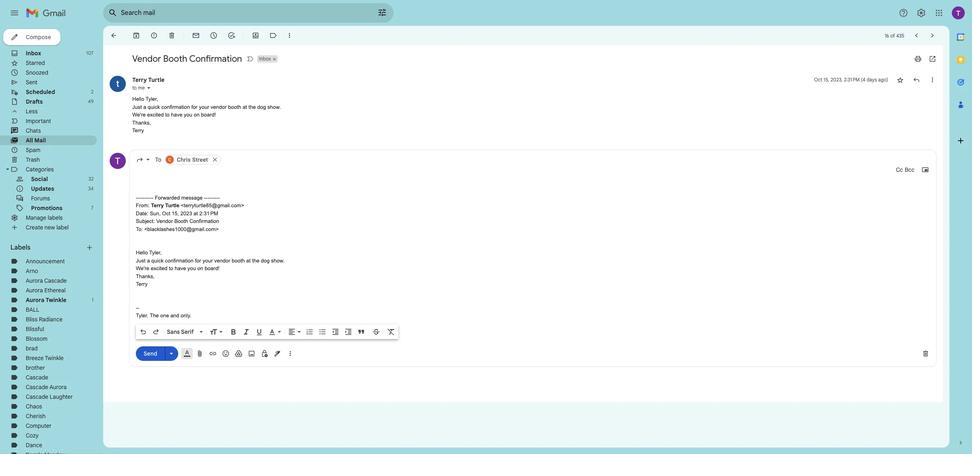 Task type: locate. For each thing, give the bounding box(es) containing it.
cherish link
[[26, 413, 46, 420]]

confirmation down <blacklashes1000@gmail.com>
[[165, 258, 194, 264]]

2:31 pm left (4
[[844, 77, 860, 83]]

insert signature image
[[274, 350, 282, 358]]

vendor inside ---------- forwarded message --------- from: terry turtle <terryturtle85@gmail.com> date: sun, oct 15, 2023 at 2:31 pm subject: vendor booth confirmation to:  <blacklashes1000@gmail.com>
[[156, 218, 173, 224]]

redo ‪(⌘y)‬ image
[[152, 328, 160, 336]]

15, left "2023"
[[172, 210, 179, 216]]

0 vertical spatial twinkle
[[46, 297, 66, 304]]

excited
[[147, 112, 164, 118], [151, 265, 167, 272]]

0 vertical spatial the
[[249, 104, 256, 110]]

a down me
[[143, 104, 146, 110]]

ago)
[[879, 77, 889, 83]]

your
[[199, 104, 209, 110], [203, 258, 213, 264]]

1 vertical spatial your
[[203, 258, 213, 264]]

cascade aurora link
[[26, 384, 67, 391]]

at
[[243, 104, 247, 110], [194, 210, 198, 216], [246, 258, 251, 264]]

0 vertical spatial 15,
[[824, 77, 830, 83]]

inbox inside labels navigation
[[26, 50, 41, 57]]

None search field
[[103, 3, 394, 23]]

1 horizontal spatial oct
[[815, 77, 823, 83]]

vendor
[[132, 53, 161, 64], [156, 218, 173, 224]]

0 vertical spatial your
[[199, 104, 209, 110]]

1 vertical spatial booth
[[232, 258, 245, 264]]

1 vertical spatial have
[[175, 265, 186, 272]]

forums
[[31, 195, 50, 202]]

we're down to:
[[136, 265, 149, 272]]

create new label link
[[26, 224, 69, 231]]

1 vertical spatial tyler,
[[149, 250, 162, 256]]

<terryturtle85@gmail.com>
[[181, 203, 244, 209]]

announcement link
[[26, 258, 65, 265]]

cascade for cascade link
[[26, 374, 48, 381]]

spam link
[[26, 146, 40, 154]]

terry
[[132, 76, 147, 84], [132, 127, 144, 134], [151, 203, 164, 209], [136, 281, 148, 287]]

insert photo image
[[248, 350, 256, 358]]

press delete to remove this chip element
[[211, 156, 219, 163]]

search mail image
[[106, 6, 120, 20]]

updates
[[31, 185, 54, 192]]

less button
[[0, 107, 97, 116]]

vendor down sun,
[[156, 218, 173, 224]]

radiance
[[39, 316, 63, 323]]

for
[[192, 104, 198, 110], [195, 258, 201, 264]]

booth inside ---------- forwarded message --------- from: terry turtle <terryturtle85@gmail.com> date: sun, oct 15, 2023 at 2:31 pm subject: vendor booth confirmation to:  <blacklashes1000@gmail.com>
[[174, 218, 188, 224]]

snoozed
[[26, 69, 48, 76]]

more options image
[[288, 350, 293, 358]]

1 horizontal spatial 2:31 pm
[[844, 77, 860, 83]]

tyler, down show details icon
[[146, 96, 158, 102]]

booth up <blacklashes1000@gmail.com>
[[174, 218, 188, 224]]

quick down <blacklashes1000@gmail.com>
[[151, 258, 164, 264]]

15, left 2023,
[[824, 77, 830, 83]]

1 vertical spatial a
[[147, 258, 150, 264]]

booth
[[163, 53, 187, 64], [174, 218, 188, 224]]

thanks,
[[132, 120, 151, 126], [136, 273, 155, 279]]

inbox link
[[26, 50, 41, 57]]

2:31 pm down <terryturtle85@gmail.com> at top left
[[200, 210, 218, 216]]

0 vertical spatial at
[[243, 104, 247, 110]]

0 vertical spatial excited
[[147, 112, 164, 118]]

1 horizontal spatial a
[[147, 258, 150, 264]]

important link
[[26, 117, 51, 125]]

dog inside the message body 'text field'
[[261, 258, 270, 264]]

15,
[[824, 77, 830, 83], [172, 210, 179, 216]]

turtle up show details icon
[[148, 76, 165, 84]]

aurora
[[26, 277, 43, 284], [26, 287, 43, 294], [26, 297, 44, 304], [50, 384, 67, 391]]

2 confirmation from the top
[[190, 218, 219, 224]]

terry inside ---------- forwarded message --------- from: terry turtle <terryturtle85@gmail.com> date: sun, oct 15, 2023 at 2:31 pm subject: vendor booth confirmation to:  <blacklashes1000@gmail.com>
[[151, 203, 164, 209]]

terry up sun,
[[151, 203, 164, 209]]

1 vertical spatial at
[[194, 210, 198, 216]]

cascade up the chaos
[[26, 393, 48, 401]]

discard draft ‪(⌘⇧d)‬ image
[[922, 350, 930, 358]]

15, inside ---------- forwarded message --------- from: terry turtle <terryturtle85@gmail.com> date: sun, oct 15, 2023 at 2:31 pm subject: vendor booth confirmation to:  <blacklashes1000@gmail.com>
[[172, 210, 179, 216]]

cascade laughter link
[[26, 393, 73, 401]]

turtle
[[148, 76, 165, 84], [165, 203, 179, 209]]

hello inside the message body 'text field'
[[136, 250, 148, 256]]

we're down to me
[[132, 112, 146, 118]]

show. inside the message body 'text field'
[[271, 258, 285, 264]]

we're inside the message body 'text field'
[[136, 265, 149, 272]]

categories
[[26, 166, 54, 173]]

2
[[91, 89, 94, 95]]

oct left 2023,
[[815, 77, 823, 83]]

1 vertical spatial excited
[[151, 265, 167, 272]]

a down the subject:
[[147, 258, 150, 264]]

1 vertical spatial thanks,
[[136, 273, 155, 279]]

only.
[[181, 313, 191, 319]]

ball
[[26, 306, 39, 313]]

0 vertical spatial show.
[[268, 104, 281, 110]]

2023
[[181, 210, 192, 216]]

cozy
[[26, 432, 39, 439]]

brad link
[[26, 345, 38, 352]]

back to all mail image
[[110, 31, 118, 40]]

1 horizontal spatial turtle
[[165, 203, 179, 209]]

0 vertical spatial vendor
[[211, 104, 227, 110]]

chaos link
[[26, 403, 42, 410]]

social link
[[31, 176, 48, 183]]

newer image
[[913, 31, 921, 40]]

49
[[88, 98, 94, 104]]

to inside the message body 'text field'
[[169, 265, 173, 272]]

<blacklashes1000@gmail.com>
[[144, 226, 219, 232]]

1 vertical spatial just
[[136, 258, 146, 264]]

booth down delete image
[[163, 53, 187, 64]]

vendor up terry turtle
[[132, 53, 161, 64]]

create
[[26, 224, 43, 231]]

1 vertical spatial vendor
[[214, 258, 230, 264]]

tyler,
[[146, 96, 158, 102], [149, 250, 162, 256]]

attach files image
[[196, 350, 204, 358]]

breeze twinkle link
[[26, 355, 64, 362]]

1 horizontal spatial 15,
[[824, 77, 830, 83]]

just
[[132, 104, 142, 110], [136, 258, 146, 264]]

1 vertical spatial hello
[[136, 250, 148, 256]]

0 vertical spatial board!
[[201, 112, 216, 118]]

1 vertical spatial 15,
[[172, 210, 179, 216]]

tab list
[[950, 26, 973, 425]]

2 vertical spatial to
[[169, 265, 173, 272]]

scheduled link
[[26, 88, 55, 96]]

labels heading
[[10, 244, 86, 252]]

inbox inside button
[[259, 56, 271, 62]]

you
[[184, 112, 192, 118], [188, 265, 196, 272]]

and
[[171, 313, 179, 319]]

1 vertical spatial twinkle
[[45, 355, 64, 362]]

1 vertical spatial the
[[252, 258, 260, 264]]

1 vertical spatial show.
[[271, 258, 285, 264]]

at inside ---------- forwarded message --------- from: terry turtle <terryturtle85@gmail.com> date: sun, oct 15, 2023 at 2:31 pm subject: vendor booth confirmation to:  <blacklashes1000@gmail.com>
[[194, 210, 198, 216]]

have
[[171, 112, 183, 118], [175, 265, 186, 272]]

0 vertical spatial oct
[[815, 77, 823, 83]]

insert emoji ‪(⌘⇧2)‬ image
[[222, 350, 230, 358]]

strikethrough ‪(⌘⇧x)‬ image
[[372, 328, 380, 336]]

aurora down arno link
[[26, 277, 43, 284]]

just inside the message body 'text field'
[[136, 258, 146, 264]]

turtle down forwarded
[[165, 203, 179, 209]]

twinkle right breeze
[[45, 355, 64, 362]]

hello down to:
[[136, 250, 148, 256]]

1 vertical spatial for
[[195, 258, 201, 264]]

labels navigation
[[0, 26, 103, 454]]

confirmation inside the message body 'text field'
[[165, 258, 194, 264]]

starred
[[26, 59, 45, 67]]

cascade down brother link
[[26, 374, 48, 381]]

inbox for the inbox link
[[26, 50, 41, 57]]

terry up tyler.
[[136, 281, 148, 287]]

1 vertical spatial confirmation
[[190, 218, 219, 224]]

to
[[132, 85, 137, 91], [165, 112, 170, 118], [169, 265, 173, 272]]

a
[[143, 104, 146, 110], [147, 258, 150, 264]]

0 horizontal spatial oct
[[162, 210, 170, 216]]

1 vertical spatial quick
[[151, 258, 164, 264]]

aurora for aurora cascade
[[26, 277, 43, 284]]

brad
[[26, 345, 38, 352]]

confirmation down <terryturtle85@gmail.com> at top left
[[190, 218, 219, 224]]

0 vertical spatial 2:31 pm
[[844, 77, 860, 83]]

one
[[160, 313, 169, 319]]

chris street
[[177, 156, 208, 163]]

0 vertical spatial a
[[143, 104, 146, 110]]

board!
[[201, 112, 216, 118], [205, 265, 220, 272]]

1 horizontal spatial inbox
[[259, 56, 271, 62]]

0 vertical spatial booth
[[228, 104, 241, 110]]

confirmation down snooze icon
[[189, 53, 242, 64]]

2023,
[[831, 77, 843, 83]]

press delete to remove this chip image
[[211, 156, 219, 163]]

0 horizontal spatial 2:31 pm
[[200, 210, 218, 216]]

tyler.
[[136, 313, 149, 319]]

aurora up aurora twinkle link
[[26, 287, 43, 294]]

sans serif option
[[165, 328, 198, 336]]

undo ‪(⌘z)‬ image
[[139, 328, 147, 336]]

1 vertical spatial you
[[188, 265, 196, 272]]

0 horizontal spatial 15,
[[172, 210, 179, 216]]

0 horizontal spatial inbox
[[26, 50, 41, 57]]

booth
[[228, 104, 241, 110], [232, 258, 245, 264]]

hello
[[132, 96, 144, 102], [136, 250, 148, 256]]

aurora up ball
[[26, 297, 44, 304]]

settings image
[[917, 8, 927, 18]]

twinkle down ethereal
[[46, 297, 66, 304]]

0 vertical spatial turtle
[[148, 76, 165, 84]]

oct inside cell
[[815, 77, 823, 83]]

twinkle for aurora twinkle
[[46, 297, 66, 304]]

confirmation down terry turtle
[[161, 104, 190, 110]]

inbox up the starred
[[26, 50, 41, 57]]

inbox down labels icon
[[259, 56, 271, 62]]

aurora ethereal link
[[26, 287, 66, 294]]

confirmation
[[189, 53, 242, 64], [190, 218, 219, 224]]

0 vertical spatial on
[[194, 112, 200, 118]]

hello tyler, just a quick confirmation for your vendor booth at the dog show. we're excited to have you on board! thanks, terry
[[132, 96, 281, 134], [136, 250, 285, 287]]

1 vertical spatial vendor
[[156, 218, 173, 224]]

0 vertical spatial tyler,
[[146, 96, 158, 102]]

0 vertical spatial confirmation
[[161, 104, 190, 110]]

chaos
[[26, 403, 42, 410]]

underline ‪(⌘u)‬ image
[[255, 328, 263, 336]]

0 vertical spatial vendor
[[132, 53, 161, 64]]

1 vertical spatial board!
[[205, 265, 220, 272]]

support image
[[899, 8, 909, 18]]

labels
[[48, 214, 63, 221]]

1 vertical spatial on
[[198, 265, 203, 272]]

sans serif
[[167, 328, 194, 335]]

oct right sun,
[[162, 210, 170, 216]]

scheduled
[[26, 88, 55, 96]]

cascade laughter
[[26, 393, 73, 401]]

just down to me
[[132, 104, 142, 110]]

1 vertical spatial dog
[[261, 258, 270, 264]]

quick down show details icon
[[148, 104, 160, 110]]

1 vertical spatial 2:31 pm
[[200, 210, 218, 216]]

aurora for aurora twinkle
[[26, 297, 44, 304]]

1 vertical spatial booth
[[174, 218, 188, 224]]

twinkle
[[46, 297, 66, 304], [45, 355, 64, 362]]

compose button
[[3, 29, 61, 45]]

cascade down cascade link
[[26, 384, 48, 391]]

hello down to me
[[132, 96, 144, 102]]

ball link
[[26, 306, 39, 313]]

1 vertical spatial hello tyler, just a quick confirmation for your vendor booth at the dog show. we're excited to have you on board! thanks, terry
[[136, 250, 285, 287]]

ethereal
[[44, 287, 66, 294]]

tyler, down the subject:
[[149, 250, 162, 256]]

0 vertical spatial booth
[[163, 53, 187, 64]]

0 vertical spatial confirmation
[[189, 53, 242, 64]]

thanks, down me
[[132, 120, 151, 126]]

0 vertical spatial for
[[192, 104, 198, 110]]

on
[[194, 112, 200, 118], [198, 265, 203, 272]]

1 vertical spatial confirmation
[[165, 258, 194, 264]]

excited inside the message body 'text field'
[[151, 265, 167, 272]]

1 vertical spatial turtle
[[165, 203, 179, 209]]

just down to:
[[136, 258, 146, 264]]

computer
[[26, 422, 52, 430]]

spam
[[26, 146, 40, 154]]

Not starred checkbox
[[897, 76, 905, 84]]

1 vertical spatial we're
[[136, 265, 149, 272]]

manage labels create new label
[[26, 214, 69, 231]]

snooze image
[[210, 31, 218, 40]]

cascade up ethereal
[[44, 277, 67, 284]]

thanks, up tyler.
[[136, 273, 155, 279]]

0 vertical spatial just
[[132, 104, 142, 110]]

32
[[88, 176, 94, 182]]

1 vertical spatial oct
[[162, 210, 170, 216]]

drafts link
[[26, 98, 43, 105]]

show details image
[[146, 86, 151, 90]]

0 vertical spatial thanks,
[[132, 120, 151, 126]]

15, inside cell
[[824, 77, 830, 83]]

forwarded
[[155, 195, 180, 201]]

0 horizontal spatial turtle
[[148, 76, 165, 84]]

arno
[[26, 267, 38, 275]]

0 vertical spatial you
[[184, 112, 192, 118]]



Task type: vqa. For each thing, say whether or not it's contained in the screenshot.
the top to
yes



Task type: describe. For each thing, give the bounding box(es) containing it.
vendor inside the message body 'text field'
[[214, 258, 230, 264]]

cc link
[[897, 166, 904, 174]]

0 vertical spatial hello
[[132, 96, 144, 102]]

insert link ‪(⌘k)‬ image
[[209, 350, 217, 358]]

type of response image
[[136, 156, 144, 164]]

chats link
[[26, 127, 41, 134]]

bliss
[[26, 316, 38, 323]]

0 horizontal spatial a
[[143, 104, 146, 110]]

delete image
[[168, 31, 176, 40]]

to:
[[136, 226, 143, 232]]

tyler, inside the message body 'text field'
[[149, 250, 162, 256]]

drafts
[[26, 98, 43, 105]]

all
[[26, 137, 33, 144]]

you inside the message body 'text field'
[[188, 265, 196, 272]]

hello tyler, just a quick confirmation for your vendor booth at the dog show. we're excited to have you on board! thanks, terry inside the message body 'text field'
[[136, 250, 285, 287]]

2 vertical spatial at
[[246, 258, 251, 264]]

terry turtle
[[132, 76, 165, 84]]

numbered list ‪(⌘⇧7)‬ image
[[306, 328, 314, 336]]

starred link
[[26, 59, 45, 67]]

italic ‪(⌘i)‬ image
[[242, 328, 251, 336]]

cozy link
[[26, 432, 39, 439]]

mail
[[34, 137, 46, 144]]

0 vertical spatial we're
[[132, 112, 146, 118]]

compose
[[26, 33, 51, 41]]

chris
[[177, 156, 191, 163]]

thanks, inside the message body 'text field'
[[136, 273, 155, 279]]

-- tyler. the one and only.
[[136, 305, 191, 319]]

for inside the message body 'text field'
[[195, 258, 201, 264]]

labels
[[10, 244, 30, 252]]

from:
[[136, 203, 150, 209]]

bold ‪(⌘b)‬ image
[[230, 328, 238, 336]]

to link
[[155, 156, 161, 163]]

insert files using drive image
[[235, 350, 243, 358]]

aurora cascade link
[[26, 277, 67, 284]]

send
[[144, 350, 157, 357]]

indent less ‪(⌘[)‬ image
[[332, 328, 340, 336]]

me
[[138, 85, 145, 91]]

blissful
[[26, 326, 44, 333]]

main menu image
[[10, 8, 19, 18]]

on inside the message body 'text field'
[[198, 265, 203, 272]]

to me
[[132, 85, 145, 91]]

older image
[[929, 31, 937, 40]]

cascade for cascade aurora
[[26, 384, 48, 391]]

435
[[897, 32, 905, 39]]

(4
[[862, 77, 866, 83]]

labels image
[[270, 31, 278, 40]]

brother link
[[26, 364, 45, 372]]

all mail
[[26, 137, 46, 144]]

your inside the message body 'text field'
[[203, 258, 213, 264]]

not starred image
[[897, 76, 905, 84]]

send button
[[136, 347, 165, 361]]

0 vertical spatial have
[[171, 112, 183, 118]]

label
[[56, 224, 69, 231]]

bulleted list ‪(⌘⇧8)‬ image
[[319, 328, 327, 336]]

toggle confidential mode image
[[261, 350, 269, 358]]

booth inside the message body 'text field'
[[232, 258, 245, 264]]

aurora twinkle
[[26, 297, 66, 304]]

oct inside ---------- forwarded message --------- from: terry turtle <terryturtle85@gmail.com> date: sun, oct 15, 2023 at 2:31 pm subject: vendor booth confirmation to:  <blacklashes1000@gmail.com>
[[162, 210, 170, 216]]

blissful link
[[26, 326, 44, 333]]

breeze
[[26, 355, 44, 362]]

formatting options toolbar
[[136, 325, 399, 339]]

breeze twinkle
[[26, 355, 64, 362]]

add to tasks image
[[228, 31, 236, 40]]

cherish
[[26, 413, 46, 420]]

updates link
[[31, 185, 54, 192]]

categories link
[[26, 166, 54, 173]]

aurora cascade
[[26, 277, 67, 284]]

bliss radiance
[[26, 316, 63, 323]]

bcc
[[905, 166, 915, 173]]

0 vertical spatial hello tyler, just a quick confirmation for your vendor booth at the dog show. we're excited to have you on board! thanks, terry
[[132, 96, 281, 134]]

the
[[150, 313, 159, 319]]

1 vertical spatial to
[[165, 112, 170, 118]]

cascade for cascade laughter
[[26, 393, 48, 401]]

Message Body text field
[[136, 178, 930, 320]]

7
[[91, 205, 94, 211]]

confirmation inside ---------- forwarded message --------- from: terry turtle <terryturtle85@gmail.com> date: sun, oct 15, 2023 at 2:31 pm subject: vendor booth confirmation to:  <blacklashes1000@gmail.com>
[[190, 218, 219, 224]]

a inside 'text field'
[[147, 258, 150, 264]]

quote ‪(⌘⇧9)‬ image
[[357, 328, 366, 336]]

aurora ethereal
[[26, 287, 66, 294]]

aurora for aurora ethereal
[[26, 287, 43, 294]]

1 confirmation from the top
[[189, 53, 242, 64]]

inbox for inbox button
[[259, 56, 271, 62]]

the inside the message body 'text field'
[[252, 258, 260, 264]]

twinkle for breeze twinkle
[[45, 355, 64, 362]]

have inside the message body 'text field'
[[175, 265, 186, 272]]

aurora up laughter
[[50, 384, 67, 391]]

street
[[192, 156, 208, 163]]

terry up to me
[[132, 76, 147, 84]]

cc
[[897, 166, 904, 173]]

Search mail text field
[[121, 9, 355, 17]]

gmail image
[[26, 5, 70, 21]]

sans
[[167, 328, 180, 335]]

announcement
[[26, 258, 65, 265]]

manage labels link
[[26, 214, 63, 221]]

date:
[[136, 210, 149, 216]]

archive image
[[132, 31, 140, 40]]

terry up type of response icon
[[132, 127, 144, 134]]

social
[[31, 176, 48, 183]]

mark as unread image
[[192, 31, 200, 40]]

to
[[155, 156, 161, 163]]

subject:
[[136, 218, 155, 224]]

quick inside the message body 'text field'
[[151, 258, 164, 264]]

turtle inside ---------- forwarded message --------- from: terry turtle <terryturtle85@gmail.com> date: sun, oct 15, 2023 at 2:31 pm subject: vendor booth confirmation to:  <blacklashes1000@gmail.com>
[[165, 203, 179, 209]]

board! inside the message body 'text field'
[[205, 265, 220, 272]]

0 vertical spatial dog
[[257, 104, 266, 110]]

cc bcc
[[897, 166, 915, 173]]

manage
[[26, 214, 46, 221]]

sent link
[[26, 79, 37, 86]]

2:31 pm inside oct 15, 2023, 2:31 pm (4 days ago) cell
[[844, 77, 860, 83]]

bcc link
[[905, 166, 915, 174]]

oct 15, 2023, 2:31 pm (4 days ago) cell
[[815, 76, 889, 84]]

0 vertical spatial to
[[132, 85, 137, 91]]

2:31 pm inside ---------- forwarded message --------- from: terry turtle <terryturtle85@gmail.com> date: sun, oct 15, 2023 at 2:31 pm subject: vendor booth confirmation to:  <blacklashes1000@gmail.com>
[[200, 210, 218, 216]]

inbox button
[[257, 55, 272, 63]]

report spam image
[[150, 31, 158, 40]]

sun,
[[150, 210, 161, 216]]

promotions link
[[31, 205, 63, 212]]

less
[[26, 108, 38, 115]]

advanced search options image
[[374, 4, 391, 21]]

serif
[[181, 328, 194, 335]]

vendor booth confirmation
[[132, 53, 242, 64]]

0 vertical spatial quick
[[148, 104, 160, 110]]

aurora twinkle link
[[26, 297, 66, 304]]

all mail link
[[26, 137, 46, 144]]

remove formatting ‪(⌘\)‬ image
[[387, 328, 395, 336]]

34
[[88, 186, 94, 192]]

move to inbox image
[[252, 31, 260, 40]]

brother
[[26, 364, 45, 372]]

more image
[[286, 31, 294, 40]]

computer link
[[26, 422, 52, 430]]

107
[[86, 50, 94, 56]]

new
[[45, 224, 55, 231]]

---------- forwarded message --------- from: terry turtle <terryturtle85@gmail.com> date: sun, oct 15, 2023 at 2:31 pm subject: vendor booth confirmation to:  <blacklashes1000@gmail.com>
[[136, 195, 244, 232]]

16
[[885, 32, 890, 39]]

more send options image
[[167, 350, 176, 358]]

days
[[867, 77, 878, 83]]

forums link
[[31, 195, 50, 202]]

indent more ‪(⌘])‬ image
[[345, 328, 353, 336]]



